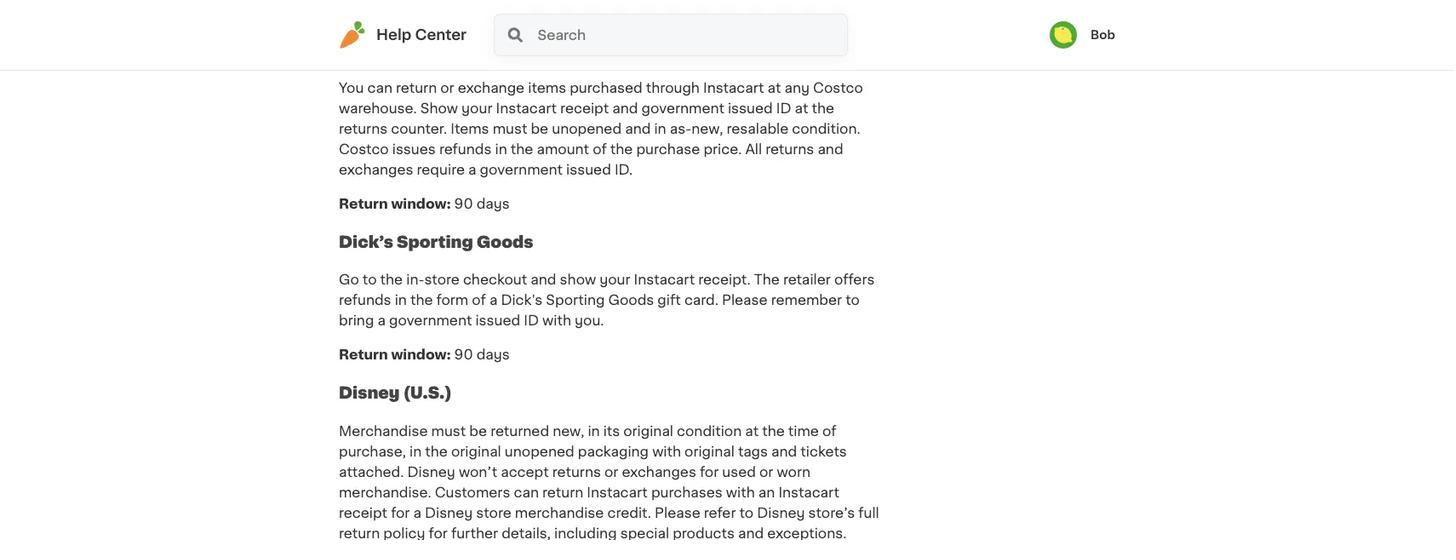 Task type: locate. For each thing, give the bounding box(es) containing it.
of down checkout
[[472, 294, 486, 307]]

0 vertical spatial 90
[[455, 5, 473, 18]]

purchase
[[637, 142, 700, 156]]

1 days from the top
[[477, 5, 510, 18]]

you can return or exchange items purchased through instacart at any costco warehouse. show your instacart receipt and government issued id at the returns counter. items must be unopened and in as-new, resalable condition. costco issues refunds in the amount of the purchase price. all returns and exchanges require a government issued id.
[[339, 81, 864, 176]]

with up purchases
[[653, 445, 681, 458]]

checkout
[[463, 273, 527, 287]]

at for any
[[768, 81, 781, 95]]

costco
[[339, 42, 402, 57], [814, 81, 864, 95], [339, 142, 389, 156]]

exchanges inside 'you can return or exchange items purchased through instacart at any costco warehouse. show your instacart receipt and government issued id at the returns counter. items must be unopened and in as-new, resalable condition. costco issues refunds in the amount of the purchase price. all returns and exchanges require a government issued id.'
[[339, 163, 413, 176]]

be up won't
[[470, 424, 487, 438]]

2 vertical spatial issued
[[476, 314, 521, 328]]

2 horizontal spatial returns
[[766, 142, 815, 156]]

exchanges up purchases
[[622, 465, 697, 479]]

counter.
[[391, 122, 447, 136]]

0 horizontal spatial refunds
[[339, 294, 391, 307]]

window:
[[391, 197, 451, 210], [391, 348, 451, 362]]

1 vertical spatial 90
[[455, 197, 473, 210]]

1 horizontal spatial for
[[429, 527, 448, 540]]

store
[[425, 273, 460, 287], [476, 506, 512, 520]]

return left policy
[[339, 527, 380, 540]]

2 horizontal spatial original
[[685, 445, 735, 458]]

at inside merchandise must be returned new, in its original condition at the time of purchase, in the original unopened packaging with original tags and tickets attached. disney won't accept returns or exchanges for used or worn merchandise. customers can return instacart purchases with an instacart receipt for a disney store merchandise credit. please refer to disney store's full return policy for further details, including special products and exceptions.
[[746, 424, 759, 438]]

government up as-
[[642, 101, 725, 115]]

instacart inside go to the in-store checkout and show your instacart receipt. the retailer offers refunds in the form of a dick's sporting goods gift card. please remember to bring a government issued id with you.
[[634, 273, 695, 287]]

1 vertical spatial be
[[470, 424, 487, 438]]

new,
[[692, 122, 724, 136], [553, 424, 585, 438]]

returns down packaging
[[553, 465, 601, 479]]

2 vertical spatial returns
[[553, 465, 601, 479]]

1 horizontal spatial government
[[480, 163, 563, 176]]

store up form
[[425, 273, 460, 287]]

instacart down items
[[496, 101, 557, 115]]

be up amount
[[531, 122, 549, 136]]

sporting down show
[[546, 294, 605, 307]]

id
[[777, 101, 792, 115], [524, 314, 539, 328]]

original
[[624, 424, 674, 438], [451, 445, 501, 458], [685, 445, 735, 458]]

0 vertical spatial your
[[462, 101, 493, 115]]

items
[[451, 122, 489, 136]]

your up items
[[462, 101, 493, 115]]

to right refer
[[740, 506, 754, 520]]

0 vertical spatial to
[[363, 273, 377, 287]]

new, left its
[[553, 424, 585, 438]]

warehouse.
[[339, 101, 417, 115]]

your right show
[[600, 273, 631, 287]]

1 horizontal spatial id
[[777, 101, 792, 115]]

return up dick's
[[339, 197, 388, 210]]

window: down require
[[391, 197, 451, 210]]

90 down form
[[455, 348, 473, 362]]

costco right 'any'
[[814, 81, 864, 95]]

1 vertical spatial sporting
[[546, 294, 605, 307]]

please down receipt. in the bottom of the page
[[722, 294, 768, 307]]

2 horizontal spatial return
[[543, 486, 584, 499]]

please inside merchandise must be returned new, in its original condition at the time of purchase, in the original unopened packaging with original tags and tickets attached. disney won't accept returns or exchanges for used or worn merchandise. customers can return instacart purchases with an instacart receipt for a disney store merchandise credit. please refer to disney store's full return policy for further details, including special products and exceptions.
[[655, 506, 701, 520]]

0 vertical spatial unopened
[[552, 122, 622, 136]]

0 vertical spatial government
[[642, 101, 725, 115]]

worn
[[777, 465, 811, 479]]

to
[[363, 273, 377, 287], [846, 294, 860, 307], [740, 506, 754, 520]]

you.
[[575, 314, 604, 328]]

to down offers
[[846, 294, 860, 307]]

original up won't
[[451, 445, 501, 458]]

store up the "further"
[[476, 506, 512, 520]]

0 horizontal spatial new,
[[553, 424, 585, 438]]

90
[[455, 5, 473, 18], [455, 197, 473, 210], [455, 348, 473, 362]]

new, up price. at the top
[[692, 122, 724, 136]]

can inside merchandise must be returned new, in its original condition at the time of purchase, in the original unopened packaging with original tags and tickets attached. disney won't accept returns or exchanges for used or worn merchandise. customers can return instacart purchases with an instacart receipt for a disney store merchandise credit. please refer to disney store's full return policy for further details, including special products and exceptions.
[[514, 486, 539, 499]]

0 vertical spatial return
[[339, 197, 388, 210]]

original right its
[[624, 424, 674, 438]]

2 vertical spatial government
[[389, 314, 472, 328]]

0 vertical spatial window:
[[391, 197, 451, 210]]

1 horizontal spatial your
[[600, 273, 631, 287]]

as-
[[670, 122, 692, 136]]

2 horizontal spatial with
[[726, 486, 755, 499]]

id inside 'you can return or exchange items purchased through instacart at any costco warehouse. show your instacart receipt and government issued id at the returns counter. items must be unopened and in as-new, resalable condition. costco issues refunds in the amount of the purchase price. all returns and exchanges require a government issued id.'
[[777, 101, 792, 115]]

of right amount
[[593, 142, 607, 156]]

id down dick's
[[524, 314, 539, 328]]

2 vertical spatial 90
[[455, 348, 473, 362]]

0 horizontal spatial store
[[425, 273, 460, 287]]

form
[[437, 294, 469, 307]]

instacart image
[[339, 21, 366, 49]]

receipt inside 'you can return or exchange items purchased through instacart at any costco warehouse. show your instacart receipt and government issued id at the returns counter. items must be unopened and in as-new, resalable condition. costco issues refunds in the amount of the purchase price. all returns and exchanges require a government issued id.'
[[561, 101, 609, 115]]

store's
[[809, 506, 855, 520]]

1 vertical spatial must
[[431, 424, 466, 438]]

2 horizontal spatial for
[[700, 465, 719, 479]]

with left you.
[[543, 314, 572, 328]]

show
[[421, 101, 458, 115]]

an
[[759, 486, 775, 499]]

3 90 from the top
[[455, 348, 473, 362]]

government inside go to the in-store checkout and show your instacart receipt. the retailer offers refunds in the form of a dick's sporting goods gift card. please remember to bring a government issued id with you.
[[389, 314, 472, 328]]

refunds up the bring
[[339, 294, 391, 307]]

1 window: from the top
[[391, 197, 451, 210]]

0 horizontal spatial with
[[543, 314, 572, 328]]

1 horizontal spatial refunds
[[439, 142, 492, 156]]

at for the
[[746, 424, 759, 438]]

original down condition at bottom
[[685, 445, 735, 458]]

2 vertical spatial with
[[726, 486, 755, 499]]

and inside go to the in-store checkout and show your instacart receipt. the retailer offers refunds in the form of a dick's sporting goods gift card. please remember to bring a government issued id with you.
[[531, 273, 557, 287]]

issued
[[728, 101, 773, 115], [566, 163, 611, 176], [476, 314, 521, 328]]

a
[[469, 163, 477, 176], [490, 294, 498, 307], [378, 314, 386, 328], [413, 506, 422, 520]]

90 down require
[[455, 197, 473, 210]]

be inside merchandise must be returned new, in its original condition at the time of purchase, in the original unopened packaging with original tags and tickets attached. disney won't accept returns or exchanges for used or worn merchandise. customers can return instacart purchases with an instacart receipt for a disney store merchandise credit. please refer to disney store's full return policy for further details, including special products and exceptions.
[[470, 424, 487, 438]]

1 vertical spatial costco
[[814, 81, 864, 95]]

0 horizontal spatial government
[[389, 314, 472, 328]]

0 horizontal spatial can
[[368, 81, 393, 95]]

days
[[477, 5, 510, 18], [477, 197, 510, 210], [477, 348, 510, 362]]

0 horizontal spatial id
[[524, 314, 539, 328]]

including
[[555, 527, 617, 540]]

unopened up accept
[[505, 445, 575, 458]]

refunds
[[439, 142, 492, 156], [339, 294, 391, 307]]

1 vertical spatial can
[[514, 486, 539, 499]]

return up show on the left of page
[[396, 81, 437, 95]]

card.
[[685, 294, 719, 307]]

0 horizontal spatial your
[[462, 101, 493, 115]]

disney
[[339, 385, 400, 401], [408, 465, 456, 479], [425, 506, 473, 520], [757, 506, 805, 520]]

1 horizontal spatial sporting
[[546, 294, 605, 307]]

days down dick's
[[477, 348, 510, 362]]

1 horizontal spatial at
[[768, 81, 781, 95]]

sporting inside go to the in-store checkout and show your instacart receipt. the retailer offers refunds in the form of a dick's sporting goods gift card. please remember to bring a government issued id with you.
[[546, 294, 605, 307]]

a up policy
[[413, 506, 422, 520]]

0 horizontal spatial issued
[[476, 314, 521, 328]]

goods left the gift
[[609, 294, 654, 307]]

exceptions.
[[768, 527, 847, 540]]

1 horizontal spatial issued
[[566, 163, 611, 176]]

2 90 from the top
[[455, 197, 473, 210]]

your inside go to the in-store checkout and show your instacart receipt. the retailer offers refunds in the form of a dick's sporting goods gift card. please remember to bring a government issued id with you.
[[600, 273, 631, 287]]

go to the in-store checkout and show your instacart receipt. the retailer offers refunds in the form of a dick's sporting goods gift card. please remember to bring a government issued id with you.
[[339, 273, 875, 328]]

return window: 90 days
[[339, 197, 510, 210], [339, 348, 510, 362]]

0 vertical spatial return window: 90 days
[[339, 197, 510, 210]]

2 vertical spatial return
[[339, 527, 380, 540]]

user avatar image
[[1050, 21, 1077, 49]]

or
[[441, 81, 455, 95], [605, 465, 619, 479], [760, 465, 774, 479]]

exchange
[[458, 81, 525, 95]]

sporting up in-
[[397, 234, 473, 249]]

purchase,
[[339, 445, 406, 458]]

1 horizontal spatial please
[[722, 294, 768, 307]]

1 vertical spatial new,
[[553, 424, 585, 438]]

merchandise
[[515, 506, 604, 520]]

1 horizontal spatial store
[[476, 506, 512, 520]]

show
[[560, 273, 596, 287]]

costco up you
[[339, 42, 402, 57]]

in-
[[407, 273, 425, 287]]

1 vertical spatial goods
[[609, 294, 654, 307]]

2 horizontal spatial of
[[823, 424, 837, 438]]

must
[[493, 122, 528, 136], [431, 424, 466, 438]]

exchanges inside merchandise must be returned new, in its original condition at the time of purchase, in the original unopened packaging with original tags and tickets attached. disney won't accept returns or exchanges for used or worn merchandise. customers can return instacart purchases with an instacart receipt for a disney store merchandise credit. please refer to disney store's full return policy for further details, including special products and exceptions.
[[622, 465, 697, 479]]

government down amount
[[480, 163, 563, 176]]

a right the bring
[[378, 314, 386, 328]]

return window: 90 days up (u.s.)
[[339, 348, 510, 362]]

return
[[396, 81, 437, 95], [543, 486, 584, 499], [339, 527, 380, 540]]

days up dick's sporting goods
[[477, 197, 510, 210]]

1 vertical spatial your
[[600, 273, 631, 287]]

1 horizontal spatial returns
[[553, 465, 601, 479]]

Search search field
[[536, 14, 848, 55]]

in left as-
[[655, 122, 667, 136]]

be
[[531, 122, 549, 136], [470, 424, 487, 438]]

1 horizontal spatial be
[[531, 122, 549, 136]]

at up tags
[[746, 424, 759, 438]]

2 horizontal spatial to
[[846, 294, 860, 307]]

id inside go to the in-store checkout and show your instacart receipt. the retailer offers refunds in the form of a dick's sporting goods gift card. please remember to bring a government issued id with you.
[[524, 314, 539, 328]]

the
[[755, 273, 780, 287]]

0 vertical spatial must
[[493, 122, 528, 136]]

id down 'any'
[[777, 101, 792, 115]]

of inside 'you can return or exchange items purchased through instacart at any costco warehouse. show your instacart receipt and government issued id at the returns counter. items must be unopened and in as-new, resalable condition. costco issues refunds in the amount of the purchase price. all returns and exchanges require a government issued id.'
[[593, 142, 607, 156]]

instacart
[[704, 81, 764, 95], [496, 101, 557, 115], [634, 273, 695, 287], [587, 486, 648, 499], [779, 486, 840, 499]]

and up purchase
[[625, 122, 651, 136]]

0 vertical spatial please
[[722, 294, 768, 307]]

receipt down merchandise. at the bottom left of the page
[[339, 506, 388, 520]]

and down purchased at the left top of the page
[[613, 101, 638, 115]]

or down packaging
[[605, 465, 619, 479]]

2 vertical spatial at
[[746, 424, 759, 438]]

the up id.
[[611, 142, 633, 156]]

all
[[746, 142, 762, 156]]

please down purchases
[[655, 506, 701, 520]]

0 vertical spatial exchanges
[[339, 163, 413, 176]]

return down the bring
[[339, 348, 388, 362]]

for up policy
[[391, 506, 410, 520]]

receipt.
[[699, 273, 751, 287]]

purchases
[[652, 486, 723, 499]]

2 vertical spatial days
[[477, 348, 510, 362]]

a right require
[[469, 163, 477, 176]]

1 vertical spatial return
[[339, 348, 388, 362]]

in
[[655, 122, 667, 136], [495, 142, 507, 156], [395, 294, 407, 307], [588, 424, 600, 438], [410, 445, 422, 458]]

returns right all
[[766, 142, 815, 156]]

1 vertical spatial return window: 90 days
[[339, 348, 510, 362]]

return window: 90 days down require
[[339, 197, 510, 210]]

the
[[812, 101, 835, 115], [511, 142, 534, 156], [611, 142, 633, 156], [380, 273, 403, 287], [410, 294, 433, 307], [763, 424, 785, 438], [425, 445, 448, 458]]

disney (u.s.)
[[339, 385, 452, 401]]

in left its
[[588, 424, 600, 438]]

issued up resalable
[[728, 101, 773, 115]]

to right go
[[363, 273, 377, 287]]

2 horizontal spatial or
[[760, 465, 774, 479]]

0 vertical spatial costco
[[339, 42, 402, 57]]

2 vertical spatial of
[[823, 424, 837, 438]]

in down in-
[[395, 294, 407, 307]]

0 horizontal spatial original
[[451, 445, 501, 458]]

government
[[642, 101, 725, 115], [480, 163, 563, 176], [389, 314, 472, 328]]

at down 'any'
[[795, 101, 809, 115]]

0 horizontal spatial at
[[746, 424, 759, 438]]

goods
[[477, 234, 534, 249], [609, 294, 654, 307]]

window: up (u.s.)
[[391, 348, 451, 362]]

0 vertical spatial return
[[396, 81, 437, 95]]

resalable
[[727, 122, 789, 136]]

must down (u.s.)
[[431, 424, 466, 438]]

must inside merchandise must be returned new, in its original condition at the time of purchase, in the original unopened packaging with original tags and tickets attached. disney won't accept returns or exchanges for used or worn merchandise. customers can return instacart purchases with an instacart receipt for a disney store merchandise credit. please refer to disney store's full return policy for further details, including special products and exceptions.
[[431, 424, 466, 438]]

1 horizontal spatial goods
[[609, 294, 654, 307]]

your
[[462, 101, 493, 115], [600, 273, 631, 287]]

returns down warehouse.
[[339, 122, 388, 136]]

and up worn
[[772, 445, 798, 458]]

return up merchandise
[[543, 486, 584, 499]]

or up show on the left of page
[[441, 81, 455, 95]]

must right items
[[493, 122, 528, 136]]

disney down an
[[757, 506, 805, 520]]

0 vertical spatial goods
[[477, 234, 534, 249]]

bob
[[1091, 29, 1116, 41]]

0 horizontal spatial returns
[[339, 122, 388, 136]]

0 vertical spatial be
[[531, 122, 549, 136]]

issued down dick's
[[476, 314, 521, 328]]

1 vertical spatial government
[[480, 163, 563, 176]]

0 vertical spatial id
[[777, 101, 792, 115]]

government down form
[[389, 314, 472, 328]]

1 vertical spatial window:
[[391, 348, 451, 362]]

refunds inside 'you can return or exchange items purchased through instacart at any costco warehouse. show your instacart receipt and government issued id at the returns counter. items must be unopened and in as-new, resalable condition. costco issues refunds in the amount of the purchase price. all returns and exchanges require a government issued id.'
[[439, 142, 492, 156]]

0 horizontal spatial to
[[363, 273, 377, 287]]

1 vertical spatial to
[[846, 294, 860, 307]]

1 horizontal spatial or
[[605, 465, 619, 479]]

unopened
[[552, 122, 622, 136], [505, 445, 575, 458]]

2 window: from the top
[[391, 348, 451, 362]]

0 vertical spatial new,
[[692, 122, 724, 136]]

must inside 'you can return or exchange items purchased through instacart at any costco warehouse. show your instacart receipt and government issued id at the returns counter. items must be unopened and in as-new, resalable condition. costco issues refunds in the amount of the purchase price. all returns and exchanges require a government issued id.'
[[493, 122, 528, 136]]

receipt
[[561, 101, 609, 115], [339, 506, 388, 520]]

receipt down purchased at the left top of the page
[[561, 101, 609, 115]]

sporting
[[397, 234, 473, 249], [546, 294, 605, 307]]

goods up checkout
[[477, 234, 534, 249]]

return
[[339, 197, 388, 210], [339, 348, 388, 362]]

0 vertical spatial with
[[543, 314, 572, 328]]

bring
[[339, 314, 374, 328]]

0 vertical spatial can
[[368, 81, 393, 95]]

1 return window: 90 days from the top
[[339, 197, 510, 210]]

costco down warehouse.
[[339, 142, 389, 156]]

won't
[[459, 465, 498, 479]]

can up warehouse.
[[368, 81, 393, 95]]

1 horizontal spatial return
[[396, 81, 437, 95]]

its
[[604, 424, 620, 438]]

2 horizontal spatial at
[[795, 101, 809, 115]]

0 vertical spatial of
[[593, 142, 607, 156]]

1 vertical spatial for
[[391, 506, 410, 520]]

90 up center
[[455, 5, 473, 18]]

please
[[722, 294, 768, 307], [655, 506, 701, 520]]

purchased
[[570, 81, 643, 95]]

remember
[[771, 294, 842, 307]]

your inside 'you can return or exchange items purchased through instacart at any costco warehouse. show your instacart receipt and government issued id at the returns counter. items must be unopened and in as-new, resalable condition. costco issues refunds in the amount of the purchase price. all returns and exchanges require a government issued id.'
[[462, 101, 493, 115]]

at left 'any'
[[768, 81, 781, 95]]

1 horizontal spatial must
[[493, 122, 528, 136]]

0 vertical spatial refunds
[[439, 142, 492, 156]]

the left amount
[[511, 142, 534, 156]]

1 horizontal spatial can
[[514, 486, 539, 499]]

issued down amount
[[566, 163, 611, 176]]

refunds down items
[[439, 142, 492, 156]]

of up 'tickets'
[[823, 424, 837, 438]]

1 horizontal spatial exchanges
[[622, 465, 697, 479]]

exchanges down issues in the top left of the page
[[339, 163, 413, 176]]

returns
[[339, 122, 388, 136], [766, 142, 815, 156], [553, 465, 601, 479]]

with down used
[[726, 486, 755, 499]]

0 horizontal spatial exchanges
[[339, 163, 413, 176]]

dick's
[[501, 294, 543, 307]]

and up dick's
[[531, 273, 557, 287]]

at
[[768, 81, 781, 95], [795, 101, 809, 115], [746, 424, 759, 438]]

policy
[[384, 527, 425, 540]]

instacart up the gift
[[634, 273, 695, 287]]

1 horizontal spatial new,
[[692, 122, 724, 136]]

0 horizontal spatial of
[[472, 294, 486, 307]]

0 vertical spatial receipt
[[561, 101, 609, 115]]

1 vertical spatial unopened
[[505, 445, 575, 458]]

exchanges
[[339, 163, 413, 176], [622, 465, 697, 479]]



Task type: vqa. For each thing, say whether or not it's contained in the screenshot.
full on the right bottom
yes



Task type: describe. For each thing, give the bounding box(es) containing it.
through
[[646, 81, 700, 95]]

1 return from the top
[[339, 197, 388, 210]]

time
[[789, 424, 819, 438]]

return inside 'you can return or exchange items purchased through instacart at any costco warehouse. show your instacart receipt and government issued id at the returns counter. items must be unopened and in as-new, resalable condition. costco issues refunds in the amount of the purchase price. all returns and exchanges require a government issued id.'
[[396, 81, 437, 95]]

price.
[[704, 142, 742, 156]]

refer
[[704, 506, 736, 520]]

disney up merchandise
[[339, 385, 400, 401]]

of inside merchandise must be returned new, in its original condition at the time of purchase, in the original unopened packaging with original tags and tickets attached. disney won't accept returns or exchanges for used or worn merchandise. customers can return instacart purchases with an instacart receipt for a disney store merchandise credit. please refer to disney store's full return policy for further details, including special products and exceptions.
[[823, 424, 837, 438]]

merchandise must be returned new, in its original condition at the time of purchase, in the original unopened packaging with original tags and tickets attached. disney won't accept returns or exchanges for used or worn merchandise. customers can return instacart purchases with an instacart receipt for a disney store merchandise credit. please refer to disney store's full return policy for further details, including special products and exceptions.
[[339, 424, 880, 540]]

1 vertical spatial return
[[543, 486, 584, 499]]

gift
[[658, 294, 681, 307]]

special
[[621, 527, 670, 540]]

2 horizontal spatial issued
[[728, 101, 773, 115]]

help center
[[376, 28, 467, 42]]

store inside go to the in-store checkout and show your instacart receipt. the retailer offers refunds in the form of a dick's sporting goods gift card. please remember to bring a government issued id with you.
[[425, 273, 460, 287]]

instacart up resalable
[[704, 81, 764, 95]]

unopened inside 'you can return or exchange items purchased through instacart at any costco warehouse. show your instacart receipt and government issued id at the returns counter. items must be unopened and in as-new, resalable condition. costco issues refunds in the amount of the purchase price. all returns and exchanges require a government issued id.'
[[552, 122, 622, 136]]

the up tags
[[763, 424, 785, 438]]

2 vertical spatial costco
[[339, 142, 389, 156]]

packaging
[[578, 445, 649, 458]]

go
[[339, 273, 359, 287]]

new, inside 'you can return or exchange items purchased through instacart at any costco warehouse. show your instacart receipt and government issued id at the returns counter. items must be unopened and in as-new, resalable condition. costco issues refunds in the amount of the purchase price. all returns and exchanges require a government issued id.'
[[692, 122, 724, 136]]

(u.s.)
[[403, 385, 452, 401]]

90 days
[[455, 5, 510, 18]]

a down checkout
[[490, 294, 498, 307]]

any
[[785, 81, 810, 95]]

items
[[528, 81, 567, 95]]

be inside 'you can return or exchange items purchased through instacart at any costco warehouse. show your instacart receipt and government issued id at the returns counter. items must be unopened and in as-new, resalable condition. costco issues refunds in the amount of the purchase price. all returns and exchanges require a government issued id.'
[[531, 122, 549, 136]]

the up customers at left
[[425, 445, 448, 458]]

goods inside go to the in-store checkout and show your instacart receipt. the retailer offers refunds in the form of a dick's sporting goods gift card. please remember to bring a government issued id with you.
[[609, 294, 654, 307]]

dick's sporting goods
[[339, 234, 537, 249]]

with inside go to the in-store checkout and show your instacart receipt. the retailer offers refunds in the form of a dick's sporting goods gift card. please remember to bring a government issued id with you.
[[543, 314, 572, 328]]

offers
[[835, 273, 875, 287]]

1 90 from the top
[[455, 5, 473, 18]]

instacart up "credit."
[[587, 486, 648, 499]]

merchandise.
[[339, 486, 432, 499]]

1 horizontal spatial with
[[653, 445, 681, 458]]

help
[[376, 28, 412, 42]]

issued inside go to the in-store checkout and show your instacart receipt. the retailer offers refunds in the form of a dick's sporting goods gift card. please remember to bring a government issued id with you.
[[476, 314, 521, 328]]

refunds inside go to the in-store checkout and show your instacart receipt. the retailer offers refunds in the form of a dick's sporting goods gift card. please remember to bring a government issued id with you.
[[339, 294, 391, 307]]

store inside merchandise must be returned new, in its original condition at the time of purchase, in the original unopened packaging with original tags and tickets attached. disney won't accept returns or exchanges for used or worn merchandise. customers can return instacart purchases with an instacart receipt for a disney store merchandise credit. please refer to disney store's full return policy for further details, including special products and exceptions.
[[476, 506, 512, 520]]

the up condition.
[[812, 101, 835, 115]]

1 vertical spatial at
[[795, 101, 809, 115]]

retailer
[[784, 273, 831, 287]]

3 days from the top
[[477, 348, 510, 362]]

1 horizontal spatial original
[[624, 424, 674, 438]]

bob link
[[1050, 21, 1116, 49]]

in left amount
[[495, 142, 507, 156]]

products
[[673, 527, 735, 540]]

and down condition.
[[818, 142, 844, 156]]

id.
[[615, 163, 633, 176]]

in down merchandise
[[410, 445, 422, 458]]

1 vertical spatial returns
[[766, 142, 815, 156]]

disney down customers at left
[[425, 506, 473, 520]]

0 horizontal spatial sporting
[[397, 234, 473, 249]]

attached.
[[339, 465, 404, 479]]

merchandise
[[339, 424, 428, 438]]

tickets
[[801, 445, 847, 458]]

accept
[[501, 465, 549, 479]]

receipt inside merchandise must be returned new, in its original condition at the time of purchase, in the original unopened packaging with original tags and tickets attached. disney won't accept returns or exchanges for used or worn merchandise. customers can return instacart purchases with an instacart receipt for a disney store merchandise credit. please refer to disney store's full return policy for further details, including special products and exceptions.
[[339, 506, 388, 520]]

customers
[[435, 486, 511, 499]]

credit.
[[608, 506, 652, 520]]

2 days from the top
[[477, 197, 510, 210]]

please inside go to the in-store checkout and show your instacart receipt. the retailer offers refunds in the form of a dick's sporting goods gift card. please remember to bring a government issued id with you.
[[722, 294, 768, 307]]

of inside go to the in-store checkout and show your instacart receipt. the retailer offers refunds in the form of a dick's sporting goods gift card. please remember to bring a government issued id with you.
[[472, 294, 486, 307]]

0 vertical spatial for
[[700, 465, 719, 479]]

new, inside merchandise must be returned new, in its original condition at the time of purchase, in the original unopened packaging with original tags and tickets attached. disney won't accept returns or exchanges for used or worn merchandise. customers can return instacart purchases with an instacart receipt for a disney store merchandise credit. please refer to disney store's full return policy for further details, including special products and exceptions.
[[553, 424, 585, 438]]

2 return window: 90 days from the top
[[339, 348, 510, 362]]

can inside 'you can return or exchange items purchased through instacart at any costco warehouse. show your instacart receipt and government issued id at the returns counter. items must be unopened and in as-new, resalable condition. costco issues refunds in the amount of the purchase price. all returns and exchanges require a government issued id.'
[[368, 81, 393, 95]]

help center link
[[339, 21, 467, 49]]

a inside 'you can return or exchange items purchased through instacart at any costco warehouse. show your instacart receipt and government issued id at the returns counter. items must be unopened and in as-new, resalable condition. costco issues refunds in the amount of the purchase price. all returns and exchanges require a government issued id.'
[[469, 163, 477, 176]]

2 return from the top
[[339, 348, 388, 362]]

further
[[451, 527, 498, 540]]

full
[[859, 506, 880, 520]]

instacart down worn
[[779, 486, 840, 499]]

0 horizontal spatial goods
[[477, 234, 534, 249]]

condition.
[[792, 122, 861, 136]]

you
[[339, 81, 364, 95]]

to inside merchandise must be returned new, in its original condition at the time of purchase, in the original unopened packaging with original tags and tickets attached. disney won't accept returns or exchanges for used or worn merchandise. customers can return instacart purchases with an instacart receipt for a disney store merchandise credit. please refer to disney store's full return policy for further details, including special products and exceptions.
[[740, 506, 754, 520]]

tags
[[738, 445, 768, 458]]

2 vertical spatial for
[[429, 527, 448, 540]]

details,
[[502, 527, 551, 540]]

require
[[417, 163, 465, 176]]

disney up customers at left
[[408, 465, 456, 479]]

used
[[723, 465, 756, 479]]

a inside merchandise must be returned new, in its original condition at the time of purchase, in the original unopened packaging with original tags and tickets attached. disney won't accept returns or exchanges for used or worn merchandise. customers can return instacart purchases with an instacart receipt for a disney store merchandise credit. please refer to disney store's full return policy for further details, including special products and exceptions.
[[413, 506, 422, 520]]

center
[[415, 28, 467, 42]]

and down an
[[738, 527, 764, 540]]

returned
[[491, 424, 549, 438]]

the down in-
[[410, 294, 433, 307]]

0 horizontal spatial return
[[339, 527, 380, 540]]

issues
[[392, 142, 436, 156]]

condition
[[677, 424, 742, 438]]

amount
[[537, 142, 589, 156]]

in inside go to the in-store checkout and show your instacart receipt. the retailer offers refunds in the form of a dick's sporting goods gift card. please remember to bring a government issued id with you.
[[395, 294, 407, 307]]

0 horizontal spatial for
[[391, 506, 410, 520]]

unopened inside merchandise must be returned new, in its original condition at the time of purchase, in the original unopened packaging with original tags and tickets attached. disney won't accept returns or exchanges for used or worn merchandise. customers can return instacart purchases with an instacart receipt for a disney store merchandise credit. please refer to disney store's full return policy for further details, including special products and exceptions.
[[505, 445, 575, 458]]

or inside 'you can return or exchange items purchased through instacart at any costco warehouse. show your instacart receipt and government issued id at the returns counter. items must be unopened and in as-new, resalable condition. costco issues refunds in the amount of the purchase price. all returns and exchanges require a government issued id.'
[[441, 81, 455, 95]]

the left in-
[[380, 273, 403, 287]]

dick's
[[339, 234, 393, 249]]

returns inside merchandise must be returned new, in its original condition at the time of purchase, in the original unopened packaging with original tags and tickets attached. disney won't accept returns or exchanges for used or worn merchandise. customers can return instacart purchases with an instacart receipt for a disney store merchandise credit. please refer to disney store's full return policy for further details, including special products and exceptions.
[[553, 465, 601, 479]]

2 horizontal spatial government
[[642, 101, 725, 115]]



